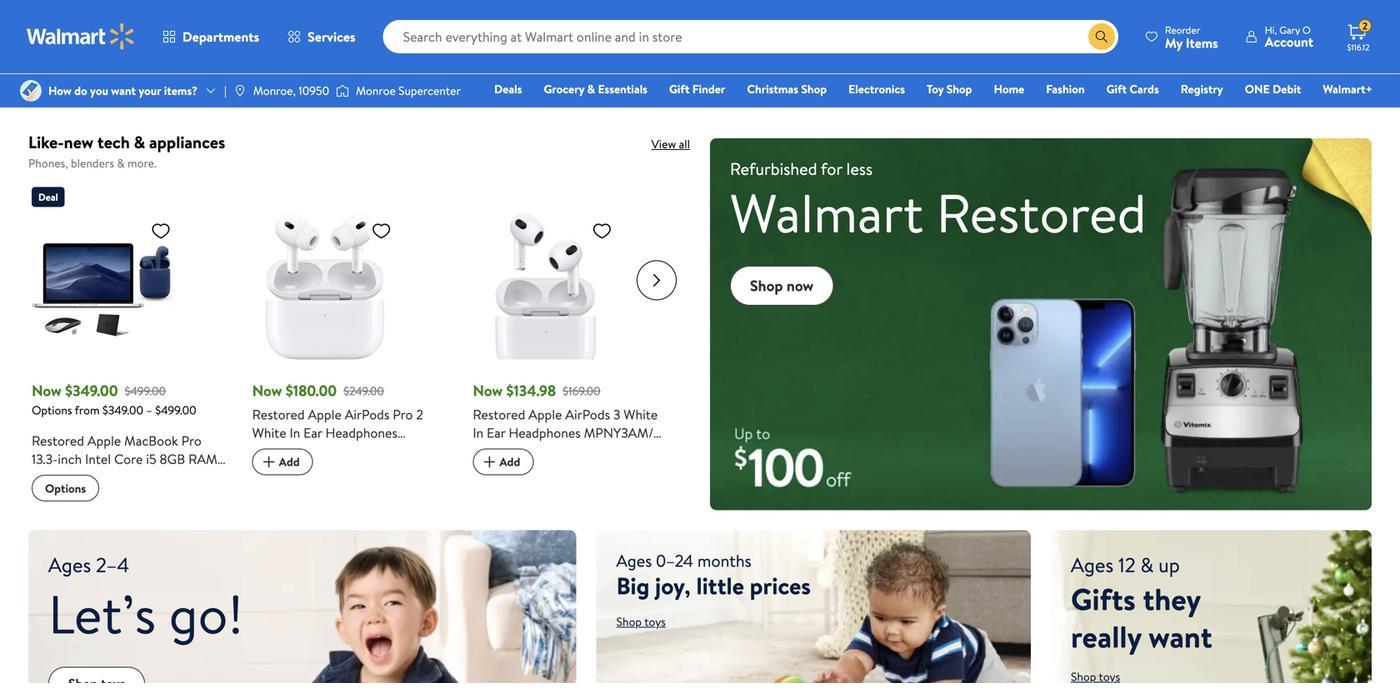 Task type: describe. For each thing, give the bounding box(es) containing it.
monroe supercenter
[[356, 82, 461, 99]]

debit
[[1273, 81, 1302, 97]]

little
[[697, 570, 744, 603]]

tech
[[97, 131, 130, 154]]

0 vertical spatial 2
[[1363, 19, 1368, 33]]

shop now
[[750, 276, 814, 296]]

more.
[[128, 155, 157, 171]]

departments
[[183, 28, 259, 46]]

now for $180.00
[[252, 381, 282, 401]]

add for the add button under $134.98
[[500, 454, 521, 470]]

shop right toy
[[947, 81, 973, 97]]

add to favorites list, restored apple airpods 3 white in ear headphones mpny3am/a (refurbished) image
[[592, 221, 612, 241]]

your
[[139, 82, 161, 99]]

my
[[1165, 34, 1183, 52]]

express
[[123, 524, 167, 542]]

mpny3am/a
[[584, 424, 662, 442]]

add button up how
[[32, 7, 93, 33]]

apple for $134.98
[[529, 406, 562, 424]]

2 inside restored apple macbook pro 13.3-inch intel core i5 8gb ram 128gb ssd mac os bundle: black case, wireless mouse, bluetooth/wireless airbuds by certified 2 day express (refurbished)
[[87, 524, 94, 542]]

how
[[48, 82, 72, 99]]

airpods for $180.00
[[345, 406, 390, 424]]

wireless
[[66, 487, 114, 505]]

–
[[146, 402, 152, 419]]

now for $349.00
[[32, 381, 62, 401]]

toy shop
[[927, 81, 973, 97]]

|
[[224, 82, 227, 99]]

add button up deals
[[480, 7, 541, 33]]

electronics link
[[841, 80, 913, 98]]

add button down $134.98
[[473, 449, 534, 476]]

one debit
[[1245, 81, 1302, 97]]

add to favorites list, restored apple macbook pro 13.3-inch intel core i5 8gb ram 128gb ssd mac os bundle: black case, wireless mouse, bluetooth/wireless airbuds by certified 2 day express (refurbished) image
[[151, 221, 171, 241]]

now $134.98 $169.00 restored apple airpods 3 white in ear headphones mpny3am/a (refurbished)
[[473, 381, 662, 461]]

you
[[90, 82, 108, 99]]

gold
[[772, 26, 800, 45]]

1 vertical spatial $349.00
[[102, 402, 143, 419]]

 image for monroe supercenter
[[336, 83, 349, 99]]

one
[[1245, 81, 1270, 97]]

gifts
[[1071, 579, 1136, 620]]

$116.12
[[1348, 42, 1370, 53]]

finder
[[693, 81, 726, 97]]

restored apple macbook pro 13.3-inch intel core i5 8gb ram 128gb ssd mac os bundle: black case, wireless mouse, bluetooth/wireless airbuds by certified 2 day express (refurbished) image
[[32, 214, 178, 360]]

restored apple airpods 3 white in ear headphones mpny3am/a (refurbished) image
[[473, 214, 619, 360]]

apple for $180.00
[[308, 406, 342, 424]]

bluetooth/wireless
[[32, 505, 142, 524]]

one debit link
[[1238, 80, 1309, 98]]

reorder
[[1165, 23, 1201, 37]]

13.3-
[[32, 450, 58, 469]]

gift finder
[[669, 81, 726, 97]]

christmas
[[747, 81, 799, 97]]

18k
[[718, 26, 737, 45]]

by
[[193, 505, 207, 524]]

2 horizontal spatial add to cart image
[[934, 10, 954, 30]]

o
[[1303, 23, 1311, 37]]

hi,
[[1265, 23, 1278, 37]]

$249.00
[[344, 383, 384, 399]]

like-
[[28, 131, 64, 154]]

certified
[[32, 524, 84, 542]]

rose
[[741, 26, 769, 45]]

walmart+ link
[[1316, 80, 1381, 98]]

mqd83am/a
[[252, 442, 333, 461]]

home link
[[987, 80, 1032, 98]]

departments button
[[148, 17, 274, 57]]

options inside now $349.00 $499.00 options from $349.00 – $499.00
[[32, 402, 72, 419]]

fashion
[[1046, 81, 1085, 97]]

intel
[[85, 450, 111, 469]]

solitaire
[[768, 8, 815, 26]]

they
[[1143, 579, 1201, 620]]

add to cart image for now $180.00
[[259, 452, 279, 472]]

airpods for $134.98
[[566, 406, 610, 424]]

supercenter
[[399, 82, 461, 99]]

joy,
[[655, 570, 691, 603]]

grocery & essentials link
[[536, 80, 655, 98]]

prices
[[750, 570, 811, 603]]

walmart
[[730, 176, 924, 250]]

add for the add button on top of toy shop
[[954, 12, 975, 28]]

now $180.00 $249.00 restored apple airpods pro 2 white in ear headphones mqd83am/a (refurbished)
[[252, 381, 423, 461]]

from
[[75, 402, 100, 419]]

add button right the black
[[252, 449, 313, 476]]

ssd
[[72, 469, 96, 487]]

toy
[[927, 81, 944, 97]]

white inside now $134.98 $169.00 restored apple airpods 3 white in ear headphones mpny3am/a (refurbished)
[[624, 406, 658, 424]]

add to cart image for the add button on top of deals
[[486, 10, 506, 30]]

restored inside now $180.00 $249.00 restored apple airpods pro 2 white in ear headphones mqd83am/a (refurbished)
[[252, 406, 305, 424]]

reorder my items
[[1165, 23, 1219, 52]]

minimalist 0.5 carat emerald cut moissanite solitaire stud earrings in 18k rose gold plating over silver
[[704, 0, 895, 63]]

shop left toys
[[617, 614, 642, 630]]

restored apple macbook pro 13.3-inch intel core i5 8gb ram 128gb ssd mac os bundle: black case, wireless mouse, bluetooth/wireless airbuds by certified 2 day express (refurbished)
[[32, 432, 226, 560]]

0 vertical spatial $349.00
[[65, 381, 118, 401]]

Walmart Site-Wide search field
[[383, 20, 1119, 53]]

services
[[308, 28, 356, 46]]

(refurbished) inside restored apple macbook pro 13.3-inch intel core i5 8gb ram 128gb ssd mac os bundle: black case, wireless mouse, bluetooth/wireless airbuds by certified 2 day express (refurbished)
[[32, 542, 110, 560]]

add for the add button on top of how
[[58, 12, 79, 28]]

appliances
[[149, 131, 225, 154]]

now $349.00 $499.00 options from $349.00 – $499.00
[[32, 381, 196, 419]]

over
[[846, 26, 875, 45]]

grocery & essentials
[[544, 81, 648, 97]]

add for the add button on top of deals
[[506, 12, 527, 28]]

add button up toy shop
[[928, 7, 989, 33]]

fashion link
[[1039, 80, 1093, 98]]

home
[[994, 81, 1025, 97]]

account
[[1265, 33, 1314, 51]]

gift cards link
[[1099, 80, 1167, 98]]

walmart restored
[[730, 176, 1147, 250]]

like-new tech & appliances phones, blenders & more.
[[28, 131, 225, 171]]

let's
[[48, 577, 156, 651]]

monroe, 10950
[[253, 82, 329, 99]]

registry
[[1181, 81, 1224, 97]]

case,
[[32, 487, 63, 505]]

in for now
[[290, 424, 300, 442]]



Task type: vqa. For each thing, say whether or not it's contained in the screenshot.
San Leandro Store San
no



Task type: locate. For each thing, give the bounding box(es) containing it.
1 horizontal spatial add to cart image
[[480, 452, 500, 472]]

2 airpods from the left
[[566, 406, 610, 424]]

128gb
[[32, 469, 69, 487]]

add to favorites list, restored apple airpods pro 2 white in ear headphones mqd83am/a (refurbished) image
[[372, 221, 392, 241]]

silver
[[704, 45, 735, 63]]

1 vertical spatial $499.00
[[155, 402, 196, 419]]

product group containing now $180.00
[[252, 181, 450, 502]]

gift for gift finder
[[669, 81, 690, 97]]

(refurbished) down $134.98
[[473, 442, 552, 461]]

10950
[[299, 82, 329, 99]]

2 horizontal spatial apple
[[529, 406, 562, 424]]

airpods down $249.00
[[345, 406, 390, 424]]

go!
[[169, 577, 243, 651]]

2 ear from the left
[[487, 424, 506, 442]]

add to cart image for the add button on top of how
[[38, 10, 58, 30]]

shop now link
[[730, 266, 834, 306]]

shop left now
[[750, 276, 783, 296]]

2 horizontal spatial in
[[704, 26, 714, 45]]

now for $134.98
[[473, 381, 503, 401]]

0 horizontal spatial airpods
[[345, 406, 390, 424]]

$180.00
[[286, 381, 337, 401]]

2 horizontal spatial (refurbished)
[[473, 442, 552, 461]]

add to cart image for now $134.98
[[480, 452, 500, 472]]

2 vertical spatial 2
[[87, 524, 94, 542]]

2 horizontal spatial &
[[587, 81, 595, 97]]

$169.00
[[563, 383, 601, 399]]

$349.00 left –
[[102, 402, 143, 419]]

hi, gary o account
[[1265, 23, 1314, 51]]

monroe
[[356, 82, 396, 99]]

add down $134.98
[[500, 454, 521, 470]]

2 horizontal spatial 2
[[1363, 19, 1368, 33]]

1 horizontal spatial apple
[[308, 406, 342, 424]]

emerald
[[822, 0, 869, 8]]

apple down from
[[87, 432, 121, 450]]

 image right 10950
[[336, 83, 349, 99]]

$134.98
[[506, 381, 556, 401]]

add up deals
[[506, 12, 527, 28]]

1 horizontal spatial in
[[473, 424, 484, 442]]

headphones
[[326, 424, 398, 442], [509, 424, 581, 442]]

big
[[617, 570, 650, 603]]

want for do
[[111, 82, 136, 99]]

in inside now $180.00 $249.00 restored apple airpods pro 2 white in ear headphones mqd83am/a (refurbished)
[[290, 424, 300, 442]]

add button
[[32, 7, 93, 33], [480, 7, 541, 33], [928, 7, 989, 33], [252, 449, 313, 476], [473, 449, 534, 476]]

1 headphones from the left
[[326, 424, 398, 442]]

0 horizontal spatial &
[[117, 155, 125, 171]]

next slide for hero3across list image
[[637, 261, 677, 301]]

in for minimalist
[[704, 26, 714, 45]]

big joy, little prices
[[617, 570, 811, 603]]

apple down $180.00
[[308, 406, 342, 424]]

in inside now $134.98 $169.00 restored apple airpods 3 white in ear headphones mpny3am/a (refurbished)
[[473, 424, 484, 442]]

&
[[587, 81, 595, 97], [134, 131, 145, 154], [117, 155, 125, 171]]

0 horizontal spatial  image
[[233, 84, 247, 98]]

apple down $134.98
[[529, 406, 562, 424]]

 image
[[20, 80, 42, 102]]

airpods inside now $134.98 $169.00 restored apple airpods 3 white in ear headphones mpny3am/a (refurbished)
[[566, 406, 610, 424]]

1 horizontal spatial airpods
[[566, 406, 610, 424]]

apple inside restored apple macbook pro 13.3-inch intel core i5 8gb ram 128gb ssd mac os bundle: black case, wireless mouse, bluetooth/wireless airbuds by certified 2 day express (refurbished)
[[87, 432, 121, 450]]

0 horizontal spatial apple
[[87, 432, 121, 450]]

$349.00 up from
[[65, 381, 118, 401]]

monroe,
[[253, 82, 296, 99]]

1 airpods from the left
[[345, 406, 390, 424]]

add to cart image up how
[[38, 10, 58, 30]]

items?
[[164, 82, 198, 99]]

1 gift from the left
[[669, 81, 690, 97]]

view all
[[652, 136, 690, 152]]

1 vertical spatial pro
[[181, 432, 202, 450]]

electronics
[[849, 81, 905, 97]]

1 horizontal spatial white
[[624, 406, 658, 424]]

now left $180.00
[[252, 381, 282, 401]]

& right grocery
[[587, 81, 595, 97]]

christmas shop
[[747, 81, 827, 97]]

0 horizontal spatial headphones
[[326, 424, 398, 442]]

airbuds
[[145, 505, 189, 524]]

white down $180.00
[[252, 424, 286, 442]]

1 now from the left
[[32, 381, 62, 401]]

1 vertical spatial 2
[[416, 406, 423, 424]]

1 vertical spatial want
[[1149, 616, 1213, 658]]

 image for monroe, 10950
[[233, 84, 247, 98]]

add up how
[[58, 12, 79, 28]]

1 horizontal spatial want
[[1149, 616, 1213, 658]]

(refurbished) inside now $180.00 $249.00 restored apple airpods pro 2 white in ear headphones mqd83am/a (refurbished)
[[336, 442, 415, 461]]

now up '13.3-'
[[32, 381, 62, 401]]

registry link
[[1174, 80, 1231, 98]]

view all link
[[652, 136, 690, 152]]

1 horizontal spatial add to cart image
[[486, 10, 506, 30]]

carat
[[786, 0, 818, 8]]

2 gift from the left
[[1107, 81, 1127, 97]]

0 horizontal spatial want
[[111, 82, 136, 99]]

how do you want your items?
[[48, 82, 198, 99]]

walmart+
[[1323, 81, 1373, 97]]

0 horizontal spatial add to cart image
[[38, 10, 58, 30]]

really
[[1071, 616, 1142, 658]]

1 horizontal spatial (refurbished)
[[336, 442, 415, 461]]

(refurbished) inside now $134.98 $169.00 restored apple airpods 3 white in ear headphones mpny3am/a (refurbished)
[[473, 442, 552, 461]]

pro inside now $180.00 $249.00 restored apple airpods pro 2 white in ear headphones mqd83am/a (refurbished)
[[393, 406, 413, 424]]

(refurbished) down bluetooth/wireless
[[32, 542, 110, 560]]

now inside now $349.00 $499.00 options from $349.00 – $499.00
[[32, 381, 62, 401]]

ear inside now $134.98 $169.00 restored apple airpods 3 white in ear headphones mpny3am/a (refurbished)
[[487, 424, 506, 442]]

now
[[32, 381, 62, 401], [252, 381, 282, 401], [473, 381, 503, 401]]

add to cart image
[[934, 10, 954, 30], [259, 452, 279, 472], [480, 452, 500, 472]]

add up toy shop link
[[954, 12, 975, 28]]

0 horizontal spatial now
[[32, 381, 62, 401]]

1 horizontal spatial &
[[134, 131, 145, 154]]

mouse,
[[117, 487, 159, 505]]

search icon image
[[1095, 30, 1109, 43]]

all
[[679, 136, 690, 152]]

 image
[[336, 83, 349, 99], [233, 84, 247, 98]]

core
[[114, 450, 143, 469]]

now left $134.98
[[473, 381, 503, 401]]

i5
[[146, 450, 156, 469]]

services button
[[274, 17, 370, 57]]

headphones down $134.98
[[509, 424, 581, 442]]

2 inside now $180.00 $249.00 restored apple airpods pro 2 white in ear headphones mqd83am/a (refurbished)
[[416, 406, 423, 424]]

phones,
[[28, 155, 68, 171]]

now inside now $180.00 $249.00 restored apple airpods pro 2 white in ear headphones mqd83am/a (refurbished)
[[252, 381, 282, 401]]

gift finder link
[[662, 80, 733, 98]]

headphones down $249.00
[[326, 424, 398, 442]]

now
[[787, 276, 814, 296]]

(refurbished)
[[336, 442, 415, 461], [473, 442, 552, 461], [32, 542, 110, 560]]

inch
[[58, 450, 82, 469]]

2 vertical spatial &
[[117, 155, 125, 171]]

1 horizontal spatial gift
[[1107, 81, 1127, 97]]

0 horizontal spatial gift
[[669, 81, 690, 97]]

do
[[74, 82, 87, 99]]

1 horizontal spatial now
[[252, 381, 282, 401]]

3 now from the left
[[473, 381, 503, 401]]

deals
[[494, 81, 522, 97]]

shop toys
[[617, 614, 666, 630]]

headphones inside now $134.98 $169.00 restored apple airpods 3 white in ear headphones mpny3am/a (refurbished)
[[509, 424, 581, 442]]

2
[[1363, 19, 1368, 33], [416, 406, 423, 424], [87, 524, 94, 542]]

earrings
[[848, 8, 895, 26]]

1 vertical spatial &
[[134, 131, 145, 154]]

add to cart image up deals
[[486, 10, 506, 30]]

$499.00 up –
[[125, 383, 166, 399]]

gift left cards
[[1107, 81, 1127, 97]]

ram
[[188, 450, 218, 469]]

0 horizontal spatial white
[[252, 424, 286, 442]]

airpods
[[345, 406, 390, 424], [566, 406, 610, 424]]

0 vertical spatial $499.00
[[125, 383, 166, 399]]

items
[[1186, 34, 1219, 52]]

Search search field
[[383, 20, 1119, 53]]

2 horizontal spatial now
[[473, 381, 503, 401]]

& up more.
[[134, 131, 145, 154]]

want right really
[[1149, 616, 1213, 658]]

1 horizontal spatial  image
[[336, 83, 349, 99]]

product group containing minimalist 0.5 carat emerald cut moissanite solitaire stud earrings in 18k rose gold plating over silver
[[704, 0, 904, 84]]

0 horizontal spatial add to cart image
[[259, 452, 279, 472]]

now inside now $134.98 $169.00 restored apple airpods 3 white in ear headphones mpny3am/a (refurbished)
[[473, 381, 503, 401]]

airpods down the $169.00
[[566, 406, 610, 424]]

1 horizontal spatial headphones
[[509, 424, 581, 442]]

$499.00
[[125, 383, 166, 399], [155, 402, 196, 419]]

gift left finder
[[669, 81, 690, 97]]

restored apple airpods pro 2 white in ear headphones mqd83am/a (refurbished) image
[[252, 214, 398, 360]]

& left more.
[[117, 155, 125, 171]]

airpods inside now $180.00 $249.00 restored apple airpods pro 2 white in ear headphones mqd83am/a (refurbished)
[[345, 406, 390, 424]]

stud
[[819, 8, 845, 26]]

shop right christmas on the right of the page
[[802, 81, 827, 97]]

gift cards
[[1107, 81, 1159, 97]]

in inside minimalist 0.5 carat emerald cut moissanite solitaire stud earrings in 18k rose gold plating over silver
[[704, 26, 714, 45]]

restored inside restored apple macbook pro 13.3-inch intel core i5 8gb ram 128gb ssd mac os bundle: black case, wireless mouse, bluetooth/wireless airbuds by certified 2 day express (refurbished)
[[32, 432, 84, 450]]

2 headphones from the left
[[509, 424, 581, 442]]

black
[[195, 469, 226, 487]]

add to cart image
[[38, 10, 58, 30], [486, 10, 506, 30]]

product group
[[704, 0, 904, 84], [32, 181, 229, 560], [252, 181, 450, 502], [473, 181, 670, 502]]

want right you
[[111, 82, 136, 99]]

moissanite
[[704, 8, 765, 26]]

grocery
[[544, 81, 585, 97]]

1 horizontal spatial pro
[[393, 406, 413, 424]]

2 now from the left
[[252, 381, 282, 401]]

add for the add button to the right of the black
[[279, 454, 300, 470]]

$499.00 right –
[[155, 402, 196, 419]]

white
[[624, 406, 658, 424], [252, 424, 286, 442]]

christmas shop link
[[740, 80, 835, 98]]

want inside the gifts they really want
[[1149, 616, 1213, 658]]

0 vertical spatial &
[[587, 81, 595, 97]]

0 vertical spatial pro
[[393, 406, 413, 424]]

0 vertical spatial want
[[111, 82, 136, 99]]

shop toys link
[[617, 614, 666, 630]]

let's go!
[[48, 577, 243, 651]]

0 horizontal spatial in
[[290, 424, 300, 442]]

product group containing now $349.00
[[32, 181, 229, 560]]

0 horizontal spatial ear
[[304, 424, 322, 442]]

(refurbished) down $249.00
[[336, 442, 415, 461]]

gary
[[1280, 23, 1301, 37]]

pro inside restored apple macbook pro 13.3-inch intel core i5 8gb ram 128gb ssd mac os bundle: black case, wireless mouse, bluetooth/wireless airbuds by certified 2 day express (refurbished)
[[181, 432, 202, 450]]

white right 3
[[624, 406, 658, 424]]

3
[[614, 406, 621, 424]]

0 horizontal spatial 2
[[87, 524, 94, 542]]

1 ear from the left
[[304, 424, 322, 442]]

add down $180.00
[[279, 454, 300, 470]]

ear inside now $180.00 $249.00 restored apple airpods pro 2 white in ear headphones mqd83am/a (refurbished)
[[304, 424, 322, 442]]

headphones inside now $180.00 $249.00 restored apple airpods pro 2 white in ear headphones mqd83am/a (refurbished)
[[326, 424, 398, 442]]

walmart image
[[27, 23, 135, 50]]

toy shop link
[[920, 80, 980, 98]]

apple inside now $180.00 $249.00 restored apple airpods pro 2 white in ear headphones mqd83am/a (refurbished)
[[308, 406, 342, 424]]

restored inside now $134.98 $169.00 restored apple airpods 3 white in ear headphones mpny3am/a (refurbished)
[[473, 406, 526, 424]]

mac
[[99, 469, 124, 487]]

1 horizontal spatial ear
[[487, 424, 506, 442]]

add
[[58, 12, 79, 28], [506, 12, 527, 28], [954, 12, 975, 28], [279, 454, 300, 470], [500, 454, 521, 470]]

white inside now $180.00 $249.00 restored apple airpods pro 2 white in ear headphones mqd83am/a (refurbished)
[[252, 424, 286, 442]]

want for they
[[1149, 616, 1213, 658]]

apple
[[308, 406, 342, 424], [529, 406, 562, 424], [87, 432, 121, 450]]

2 add to cart image from the left
[[486, 10, 506, 30]]

new
[[64, 131, 93, 154]]

1 horizontal spatial 2
[[416, 406, 423, 424]]

8gb
[[160, 450, 185, 469]]

0 horizontal spatial (refurbished)
[[32, 542, 110, 560]]

options link
[[256, 7, 323, 33], [1152, 7, 1219, 33], [704, 33, 771, 60], [32, 475, 99, 502]]

apple inside now $134.98 $169.00 restored apple airpods 3 white in ear headphones mpny3am/a (refurbished)
[[529, 406, 562, 424]]

gift for gift cards
[[1107, 81, 1127, 97]]

0.5
[[766, 0, 783, 8]]

0 horizontal spatial pro
[[181, 432, 202, 450]]

product group containing now $134.98
[[473, 181, 670, 502]]

 image right |
[[233, 84, 247, 98]]

1 add to cart image from the left
[[38, 10, 58, 30]]

restored
[[937, 176, 1147, 250], [252, 406, 305, 424], [473, 406, 526, 424], [32, 432, 84, 450]]

view
[[652, 136, 676, 152]]

bundle:
[[148, 469, 192, 487]]



